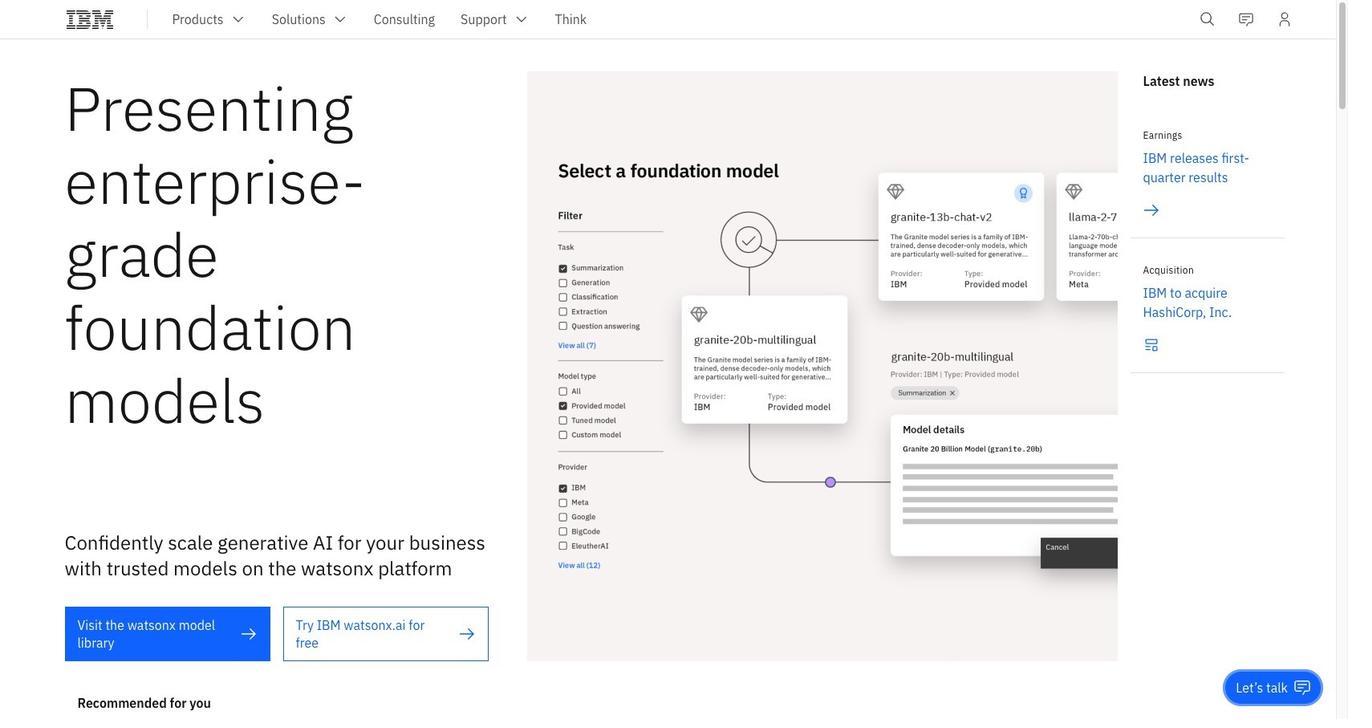 Task type: describe. For each thing, give the bounding box(es) containing it.
let's talk element
[[1237, 679, 1288, 697]]



